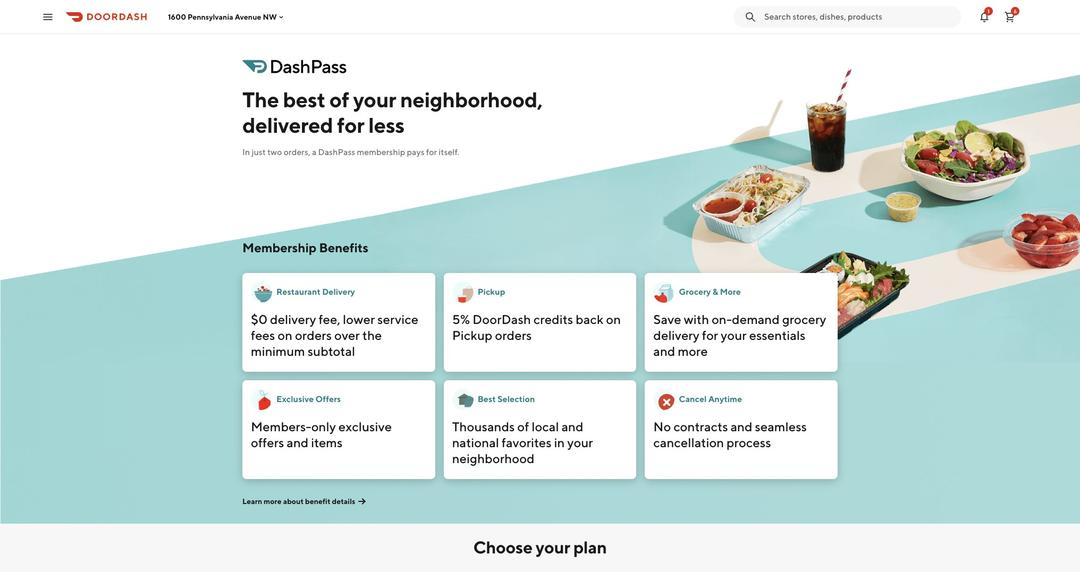 Task type: vqa. For each thing, say whether or not it's contained in the screenshot.
• CLOSES AT 7:35 PM
no



Task type: locate. For each thing, give the bounding box(es) containing it.
0 horizontal spatial orders
[[295, 328, 332, 343]]

2 horizontal spatial for
[[702, 328, 718, 343]]

for right pays
[[426, 147, 437, 157]]

your right in
[[567, 435, 593, 450]]

and up in
[[562, 420, 584, 434]]

best selection
[[478, 395, 535, 405]]

and
[[654, 344, 676, 359], [562, 420, 584, 434], [731, 420, 753, 434], [287, 435, 309, 450]]

members-only exclusive offers and items
[[251, 420, 392, 450]]

your inside save with on-demand grocery delivery for your essentials and more
[[721, 328, 747, 343]]

0 horizontal spatial delivery
[[270, 312, 316, 327]]

0 horizontal spatial for
[[337, 113, 364, 138]]

1 vertical spatial delivery
[[654, 328, 700, 343]]

and up process
[[731, 420, 753, 434]]

your down the on-
[[721, 328, 747, 343]]

and inside thousands of local and national favorites in your neighborhood
[[562, 420, 584, 434]]

seamless
[[755, 420, 807, 434]]

pickup inside 5% doordash credits back on pickup orders
[[452, 328, 493, 343]]

selection
[[498, 395, 535, 405]]

delivery
[[322, 287, 355, 297]]

more right learn
[[264, 498, 282, 506]]

with
[[684, 312, 709, 327]]

save
[[654, 312, 682, 327]]

orders,
[[284, 147, 310, 157]]

lower
[[343, 312, 375, 327]]

1600 pennsylvania avenue nw
[[168, 12, 277, 21]]

pickup up doordash on the bottom left
[[478, 287, 505, 297]]

pickup down 5%
[[452, 328, 493, 343]]

and down save
[[654, 344, 676, 359]]

1 horizontal spatial of
[[518, 420, 529, 434]]

best
[[478, 395, 496, 405]]

1 vertical spatial of
[[518, 420, 529, 434]]

members-
[[251, 420, 311, 434]]

delivery inside $0 delivery fee, lower service fees on orders over the minimum subtotal
[[270, 312, 316, 327]]

orders
[[295, 328, 332, 343], [495, 328, 532, 343]]

delivery down save
[[654, 328, 700, 343]]

on
[[606, 312, 621, 327], [278, 328, 293, 343]]

for inside save with on-demand grocery delivery for your essentials and more
[[702, 328, 718, 343]]

on right back
[[606, 312, 621, 327]]

1 vertical spatial pickup
[[452, 328, 493, 343]]

&
[[713, 287, 718, 297]]

only
[[311, 420, 336, 434]]

1 horizontal spatial delivery
[[654, 328, 700, 343]]

fee,
[[319, 312, 340, 327]]

more
[[678, 344, 708, 359], [264, 498, 282, 506]]

membership benefits
[[242, 240, 369, 255]]

cancel
[[679, 395, 707, 405]]

2 orders from the left
[[495, 328, 532, 343]]

your inside the best of your neighborhood, delivered for less
[[353, 87, 396, 112]]

for up in just two orders, a dashpass membership pays for itself.
[[337, 113, 364, 138]]

1 orders from the left
[[295, 328, 332, 343]]

national
[[452, 435, 499, 450]]

1 horizontal spatial on
[[606, 312, 621, 327]]

the
[[363, 328, 382, 343]]

details
[[332, 498, 355, 506]]

and inside save with on-demand grocery delivery for your essentials and more
[[654, 344, 676, 359]]

nw
[[263, 12, 277, 21]]

5% doordash credits back on pickup orders
[[452, 312, 621, 343]]

your
[[353, 87, 396, 112], [721, 328, 747, 343], [567, 435, 593, 450], [536, 538, 570, 558]]

cancellation
[[654, 435, 724, 450]]

membership
[[242, 240, 317, 255]]

1 horizontal spatial orders
[[495, 328, 532, 343]]

service
[[378, 312, 419, 327]]

Store search: begin typing to search for stores available on DoorDash text field
[[765, 11, 955, 23]]

grocery & more
[[679, 287, 741, 297]]

about
[[283, 498, 304, 506]]

in
[[242, 147, 250, 157]]

avenue
[[235, 12, 261, 21]]

local
[[532, 420, 559, 434]]

no contracts and seamless cancellation process
[[654, 420, 807, 450]]

of right best
[[330, 87, 349, 112]]

orders down fee,
[[295, 328, 332, 343]]

of up favorites
[[518, 420, 529, 434]]

for
[[337, 113, 364, 138], [426, 147, 437, 157], [702, 328, 718, 343]]

restaurant
[[276, 287, 321, 297]]

and inside members-only exclusive offers and items
[[287, 435, 309, 450]]

and down members-
[[287, 435, 309, 450]]

more down with
[[678, 344, 708, 359]]

6 button
[[1000, 6, 1021, 27]]

for inside the best of your neighborhood, delivered for less
[[337, 113, 364, 138]]

itself.
[[439, 147, 459, 157]]

delivery down restaurant
[[270, 312, 316, 327]]

for down the on-
[[702, 328, 718, 343]]

of inside the best of your neighborhood, delivered for less
[[330, 87, 349, 112]]

0 vertical spatial of
[[330, 87, 349, 112]]

0 vertical spatial delivery
[[270, 312, 316, 327]]

on up minimum
[[278, 328, 293, 343]]

of
[[330, 87, 349, 112], [518, 420, 529, 434]]

pays
[[407, 147, 425, 157]]

1 horizontal spatial more
[[678, 344, 708, 359]]

essentials
[[749, 328, 806, 343]]

0 vertical spatial for
[[337, 113, 364, 138]]

0 vertical spatial more
[[678, 344, 708, 359]]

5%
[[452, 312, 470, 327]]

less
[[369, 113, 405, 138]]

pennsylvania
[[188, 12, 233, 21]]

delivered
[[242, 113, 333, 138]]

contracts
[[674, 420, 728, 434]]

1 vertical spatial more
[[264, 498, 282, 506]]

0 vertical spatial on
[[606, 312, 621, 327]]

$0 delivery fee, lower service fees on orders over the minimum subtotal
[[251, 312, 419, 359]]

0 horizontal spatial on
[[278, 328, 293, 343]]

0 horizontal spatial more
[[264, 498, 282, 506]]

your up less
[[353, 87, 396, 112]]

delivery
[[270, 312, 316, 327], [654, 328, 700, 343]]

delivery inside save with on-demand grocery delivery for your essentials and more
[[654, 328, 700, 343]]

choose
[[474, 538, 533, 558]]

exclusive offers
[[276, 395, 341, 405]]

2 vertical spatial for
[[702, 328, 718, 343]]

for for save
[[702, 328, 718, 343]]

orders down doordash on the bottom left
[[495, 328, 532, 343]]

neighborhood,
[[400, 87, 543, 112]]

1 vertical spatial on
[[278, 328, 293, 343]]

on inside $0 delivery fee, lower service fees on orders over the minimum subtotal
[[278, 328, 293, 343]]

thousands
[[452, 420, 515, 434]]

0 horizontal spatial of
[[330, 87, 349, 112]]

1 vertical spatial for
[[426, 147, 437, 157]]



Task type: describe. For each thing, give the bounding box(es) containing it.
learn
[[242, 498, 262, 506]]

on-
[[712, 312, 732, 327]]

credits
[[534, 312, 573, 327]]

subtotal
[[308, 344, 355, 359]]

1
[[988, 8, 990, 14]]

the best of your neighborhood, delivered for less
[[242, 87, 543, 138]]

1600
[[168, 12, 186, 21]]

exclusive
[[339, 420, 392, 434]]

notification bell image
[[978, 10, 991, 23]]

best
[[283, 87, 325, 112]]

offers
[[316, 395, 341, 405]]

orders inside $0 delivery fee, lower service fees on orders over the minimum subtotal
[[295, 328, 332, 343]]

no
[[654, 420, 671, 434]]

over
[[334, 328, 360, 343]]

doordash
[[473, 312, 531, 327]]

demand
[[732, 312, 780, 327]]

benefits
[[319, 240, 369, 255]]

$0
[[251, 312, 268, 327]]

grocery
[[783, 312, 827, 327]]

in
[[554, 435, 565, 450]]

dashpass
[[318, 147, 355, 157]]

open menu image
[[41, 10, 54, 23]]

your left plan
[[536, 538, 570, 558]]

5 items, open order cart image
[[1004, 10, 1017, 23]]

on inside 5% doordash credits back on pickup orders
[[606, 312, 621, 327]]

minimum
[[251, 344, 305, 359]]

6
[[1014, 8, 1017, 14]]

a
[[312, 147, 317, 157]]

fees
[[251, 328, 275, 343]]

in just two orders, a dashpass membership pays for itself.
[[242, 147, 459, 157]]

back
[[576, 312, 604, 327]]

neighborhood
[[452, 451, 535, 466]]

1600 pennsylvania avenue nw button
[[168, 12, 285, 21]]

membership
[[357, 147, 405, 157]]

offers
[[251, 435, 284, 450]]

exclusive
[[276, 395, 314, 405]]

plan
[[574, 538, 607, 558]]

two
[[267, 147, 282, 157]]

anytime
[[709, 395, 742, 405]]

more inside save with on-demand grocery delivery for your essentials and more
[[678, 344, 708, 359]]

learn more about benefit details
[[242, 498, 355, 506]]

the
[[242, 87, 279, 112]]

orders inside 5% doordash credits back on pickup orders
[[495, 328, 532, 343]]

your inside thousands of local and national favorites in your neighborhood
[[567, 435, 593, 450]]

of inside thousands of local and national favorites in your neighborhood
[[518, 420, 529, 434]]

1 horizontal spatial for
[[426, 147, 437, 157]]

just
[[252, 147, 266, 157]]

choose your plan
[[474, 538, 607, 558]]

benefit
[[305, 498, 331, 506]]

cancel anytime
[[679, 395, 742, 405]]

save with on-demand grocery delivery for your essentials and more
[[654, 312, 827, 359]]

0 vertical spatial pickup
[[478, 287, 505, 297]]

process
[[727, 435, 771, 450]]

and inside no contracts and seamless cancellation process
[[731, 420, 753, 434]]

more
[[720, 287, 741, 297]]

favorites
[[502, 435, 552, 450]]

for for the
[[337, 113, 364, 138]]

thousands of local and national favorites in your neighborhood
[[452, 420, 593, 466]]

grocery
[[679, 287, 711, 297]]

restaurant delivery
[[276, 287, 355, 297]]

items
[[311, 435, 343, 450]]



